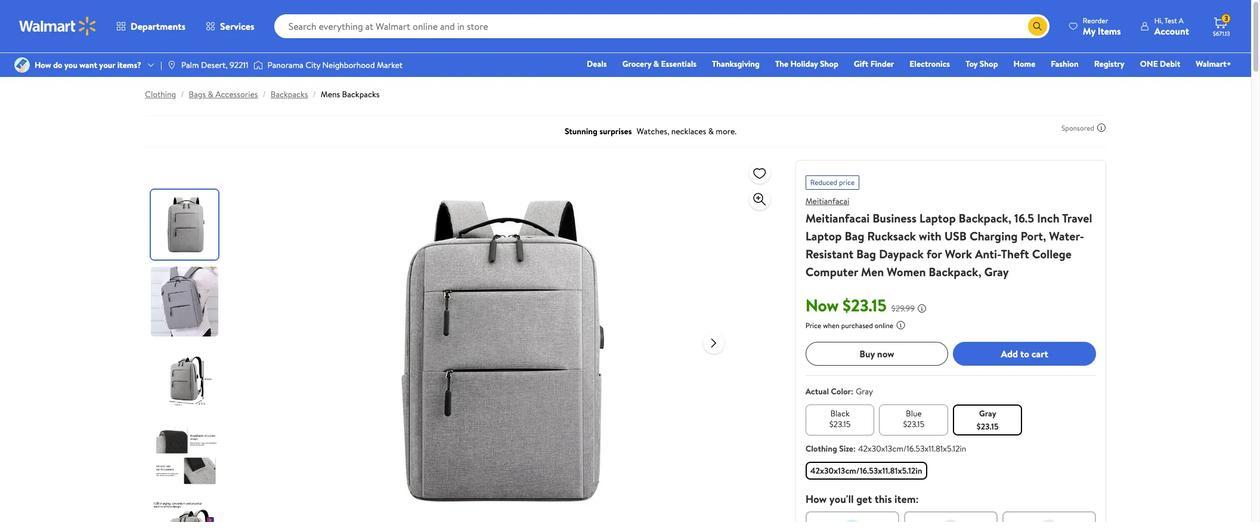 Task type: describe. For each thing, give the bounding box(es) containing it.
buy
[[860, 347, 875, 360]]

gray $23.15
[[977, 408, 999, 433]]

deals link
[[582, 57, 613, 70]]

thanksgiving
[[712, 58, 760, 70]]

purchased
[[842, 320, 874, 331]]

3 / from the left
[[313, 88, 316, 100]]

42x30x13cm/16.53x11.81x5.12in button
[[806, 462, 928, 480]]

3
[[1225, 13, 1229, 23]]

clothing for clothing size : 42x30x13cm/16.53x11.81x5.12in
[[806, 443, 838, 455]]

how for how you'll get this item:
[[806, 492, 827, 507]]

panorama
[[268, 59, 304, 71]]

$23.15 for gray $23.15
[[977, 421, 999, 433]]

clothing size list
[[804, 459, 1099, 482]]

add to cart
[[1002, 347, 1049, 360]]

meitianfacai link
[[806, 195, 850, 207]]

actual color list
[[804, 402, 1099, 438]]

backpacks link
[[271, 88, 308, 100]]

gift
[[854, 58, 869, 70]]

this
[[875, 492, 892, 507]]

2 / from the left
[[263, 88, 266, 100]]

fashion link
[[1046, 57, 1085, 70]]

2 meitianfacai from the top
[[806, 210, 870, 226]]

water-
[[1050, 228, 1085, 244]]

2 backpacks from the left
[[342, 88, 380, 100]]

0 vertical spatial bag
[[845, 228, 865, 244]]

for
[[927, 246, 943, 262]]

blue
[[906, 408, 922, 419]]

work
[[945, 246, 973, 262]]

meitianfacai business laptop backpack, 16.5 inch travel laptop bag rucksack with usb charging port, water-resistant bag daypack for work anti-theft college computer men women backpack, gray - image 3 of 6 image
[[151, 344, 221, 414]]

city
[[306, 59, 321, 71]]

intent image for delivery image
[[1040, 520, 1059, 522]]

now
[[878, 347, 895, 360]]

buy now button
[[806, 342, 949, 366]]

add
[[1002, 347, 1019, 360]]

account
[[1155, 24, 1190, 37]]

the holiday shop link
[[770, 57, 844, 70]]

get
[[857, 492, 873, 507]]

 image for panorama
[[253, 59, 263, 71]]

walmart image
[[19, 17, 97, 36]]

inch
[[1038, 210, 1060, 226]]

one debit link
[[1135, 57, 1186, 70]]

charging
[[970, 228, 1018, 244]]

port,
[[1021, 228, 1047, 244]]

black $23.15
[[830, 408, 851, 430]]

price
[[806, 320, 822, 331]]

16.5
[[1015, 210, 1035, 226]]

$671.13
[[1214, 29, 1231, 38]]

toy shop
[[966, 58, 999, 70]]

add to favorites list, meitianfacai business laptop backpack, 16.5 inch travel laptop bag rucksack with usb charging port, water-resistant bag daypack for work anti-theft college computer men women backpack, gray image
[[753, 166, 767, 181]]

1 backpacks from the left
[[271, 88, 308, 100]]

market
[[377, 59, 403, 71]]

travel
[[1063, 210, 1093, 226]]

business
[[873, 210, 917, 226]]

reorder my items
[[1084, 15, 1122, 37]]

price when purchased online
[[806, 320, 894, 331]]

1 vertical spatial gray
[[856, 385, 874, 397]]

registry link
[[1089, 57, 1131, 70]]

gray inside gray $23.15
[[980, 408, 997, 419]]

$29.99
[[892, 303, 915, 314]]

gift finder link
[[849, 57, 900, 70]]

grocery & essentials
[[623, 58, 697, 70]]

color
[[831, 385, 852, 397]]

toy
[[966, 58, 978, 70]]

gray inside the meitianfacai meitianfacai business laptop backpack, 16.5 inch travel laptop bag rucksack with usb charging port, water- resistant bag daypack for work anti-theft college computer men women backpack, gray
[[985, 264, 1009, 280]]

palm
[[181, 59, 199, 71]]

the
[[776, 58, 789, 70]]

my
[[1084, 24, 1096, 37]]

1 meitianfacai from the top
[[806, 195, 850, 207]]

meitianfacai business laptop backpack, 16.5 inch travel laptop bag rucksack with usb charging port, water-resistant bag daypack for work anti-theft college computer men women backpack, gray image
[[312, 160, 694, 522]]

palm desert, 92211
[[181, 59, 249, 71]]

neighborhood
[[323, 59, 375, 71]]

meitianfacai business laptop backpack, 16.5 inch travel laptop bag rucksack with usb charging port, water-resistant bag daypack for work anti-theft college computer men women backpack, gray - image 1 of 6 image
[[151, 190, 221, 260]]

holiday
[[791, 58, 819, 70]]

grocery & essentials link
[[617, 57, 702, 70]]

debit
[[1161, 58, 1181, 70]]

bags
[[189, 88, 206, 100]]

meitianfacai meitianfacai business laptop backpack, 16.5 inch travel laptop bag rucksack with usb charging port, water- resistant bag daypack for work anti-theft college computer men women backpack, gray
[[806, 195, 1093, 280]]

departments
[[131, 20, 186, 33]]

reorder
[[1084, 15, 1109, 25]]

rucksack
[[868, 228, 916, 244]]

departments button
[[106, 12, 196, 41]]



Task type: vqa. For each thing, say whether or not it's contained in the screenshot.
Up within the $14.99 $19.99 contixo r5 moon rocket rob-e electronic toy robot prl with dances, plays music and songs, light up shine eyes, volume adjust, lifts and rotates, gift for kids, toddlers, boys and girls
no



Task type: locate. For each thing, give the bounding box(es) containing it.
registry
[[1095, 58, 1125, 70]]

0 vertical spatial clothing
[[145, 88, 176, 100]]

how do you want your items?
[[35, 59, 141, 71]]

buy now
[[860, 347, 895, 360]]

1 horizontal spatial  image
[[253, 59, 263, 71]]

anti-
[[976, 246, 1002, 262]]

deals
[[587, 58, 607, 70]]

the holiday shop
[[776, 58, 839, 70]]

meitianfacai down reduced
[[806, 195, 850, 207]]

42x30x13cm/16.53x11.81x5.12in down blue $23.15
[[859, 443, 967, 455]]

0 horizontal spatial laptop
[[806, 228, 842, 244]]

 image left do
[[14, 57, 30, 73]]

shop right holiday in the right top of the page
[[821, 58, 839, 70]]

meitianfacai down meitianfacai link
[[806, 210, 870, 226]]

 image
[[167, 60, 177, 70]]

 image for how
[[14, 57, 30, 73]]

: right the actual
[[852, 385, 854, 397]]

you'll
[[830, 492, 854, 507]]

 image
[[14, 57, 30, 73], [253, 59, 263, 71]]

to
[[1021, 347, 1030, 360]]

1 vertical spatial meitianfacai
[[806, 210, 870, 226]]

/
[[181, 88, 184, 100], [263, 88, 266, 100], [313, 88, 316, 100]]

hi, test a account
[[1155, 15, 1190, 37]]

home link
[[1009, 57, 1041, 70]]

clothing down |
[[145, 88, 176, 100]]

& right bags at the left
[[208, 88, 214, 100]]

desert,
[[201, 59, 228, 71]]

backpacks right mens
[[342, 88, 380, 100]]

$23.15 up purchased
[[843, 294, 887, 317]]

mens
[[321, 88, 340, 100]]

electronics
[[910, 58, 951, 70]]

theft
[[1002, 246, 1030, 262]]

panorama city neighborhood market
[[268, 59, 403, 71]]

42x30x13cm/16.53x11.81x5.12in inside 42x30x13cm/16.53x11.81x5.12in button
[[811, 465, 923, 477]]

bag up resistant
[[845, 228, 865, 244]]

walmart+
[[1197, 58, 1232, 70]]

0 horizontal spatial /
[[181, 88, 184, 100]]

backpacks
[[271, 88, 308, 100], [342, 88, 380, 100]]

0 vertical spatial how
[[35, 59, 51, 71]]

shop
[[821, 58, 839, 70], [980, 58, 999, 70]]

2 horizontal spatial /
[[313, 88, 316, 100]]

laptop up with
[[920, 210, 956, 226]]

0 vertical spatial 42x30x13cm/16.53x11.81x5.12in
[[859, 443, 967, 455]]

1 horizontal spatial how
[[806, 492, 827, 507]]

$23.15 up clothing size : 42x30x13cm/16.53x11.81x5.12in
[[904, 418, 925, 430]]

next media item image
[[707, 336, 721, 350]]

$23.15 for now $23.15
[[843, 294, 887, 317]]

how left you'll
[[806, 492, 827, 507]]

$23.15 up clothing size list
[[977, 421, 999, 433]]

test
[[1165, 15, 1178, 25]]

$23.15 up size
[[830, 418, 851, 430]]

learn more about strikethrough prices image
[[918, 304, 927, 313]]

0 horizontal spatial how
[[35, 59, 51, 71]]

meitianfacai business laptop backpack, 16.5 inch travel laptop bag rucksack with usb charging port, water-resistant bag daypack for work anti-theft college computer men women backpack, gray - image 4 of 6 image
[[151, 421, 221, 491]]

backpack, up charging
[[959, 210, 1012, 226]]

want
[[80, 59, 97, 71]]

clothing left size
[[806, 443, 838, 455]]

black
[[831, 408, 850, 419]]

hi,
[[1155, 15, 1164, 25]]

items?
[[117, 59, 141, 71]]

: for actual color
[[852, 385, 854, 397]]

how
[[35, 59, 51, 71], [806, 492, 827, 507]]

zoom image modal image
[[753, 192, 767, 206]]

meitianfacai business laptop backpack, 16.5 inch travel laptop bag rucksack with usb charging port, water-resistant bag daypack for work anti-theft college computer men women backpack, gray - image 2 of 6 image
[[151, 267, 221, 337]]

accessories
[[216, 88, 258, 100]]

: up 42x30x13cm/16.53x11.81x5.12in button
[[854, 443, 856, 455]]

intent image for shipping image
[[843, 520, 862, 522]]

1 horizontal spatial laptop
[[920, 210, 956, 226]]

with
[[919, 228, 942, 244]]

& right grocery
[[654, 58, 659, 70]]

|
[[161, 59, 162, 71]]

2 shop from the left
[[980, 58, 999, 70]]

$23.15 for black $23.15
[[830, 418, 851, 430]]

0 horizontal spatial clothing
[[145, 88, 176, 100]]

1 vertical spatial :
[[854, 443, 856, 455]]

services button
[[196, 12, 265, 41]]

/ left "backpacks" link
[[263, 88, 266, 100]]

meitianfacai business laptop backpack, 16.5 inch travel laptop bag rucksack with usb charging port, water-resistant bag daypack for work anti-theft college computer men women backpack, gray - image 5 of 6 image
[[151, 498, 221, 522]]

1 / from the left
[[181, 88, 184, 100]]

women
[[887, 264, 926, 280]]

clothing
[[145, 88, 176, 100], [806, 443, 838, 455]]

1 horizontal spatial shop
[[980, 58, 999, 70]]

ad disclaimer and feedback for skylinedisplayad image
[[1097, 123, 1107, 132]]

do
[[53, 59, 62, 71]]

gift finder
[[854, 58, 895, 70]]

/ left mens
[[313, 88, 316, 100]]

add to cart button
[[954, 342, 1097, 366]]

one
[[1141, 58, 1159, 70]]

0 vertical spatial meitianfacai
[[806, 195, 850, 207]]

1 vertical spatial laptop
[[806, 228, 842, 244]]

blue $23.15
[[904, 408, 925, 430]]

bags & accessories link
[[189, 88, 258, 100]]

clothing link
[[145, 88, 176, 100]]

$23.15 for blue $23.15
[[904, 418, 925, 430]]

actual
[[806, 385, 829, 397]]

laptop up resistant
[[806, 228, 842, 244]]

0 vertical spatial backpack,
[[959, 210, 1012, 226]]

size
[[840, 443, 854, 455]]

clothing for clothing / bags & accessories / backpacks / mens backpacks
[[145, 88, 176, 100]]

backpack, down work
[[929, 264, 982, 280]]

usb
[[945, 228, 967, 244]]

backpacks down "panorama" on the left
[[271, 88, 308, 100]]

a
[[1180, 15, 1184, 25]]

now $23.15
[[806, 294, 887, 317]]

1 horizontal spatial /
[[263, 88, 266, 100]]

0 horizontal spatial  image
[[14, 57, 30, 73]]

clothing size : 42x30x13cm/16.53x11.81x5.12in
[[806, 443, 967, 455]]

0 vertical spatial gray
[[985, 264, 1009, 280]]

gray
[[985, 264, 1009, 280], [856, 385, 874, 397], [980, 408, 997, 419]]

0 vertical spatial :
[[852, 385, 854, 397]]

home
[[1014, 58, 1036, 70]]

actual color : gray
[[806, 385, 874, 397]]

intent image for pickup image
[[942, 520, 961, 522]]

you
[[64, 59, 78, 71]]

reduced price
[[811, 177, 855, 187]]

how you'll get this item:
[[806, 492, 919, 507]]

legal information image
[[896, 320, 906, 330]]

1 horizontal spatial &
[[654, 58, 659, 70]]

search icon image
[[1033, 21, 1043, 31]]

sponsored
[[1062, 123, 1095, 133]]

1 shop from the left
[[821, 58, 839, 70]]

0 vertical spatial &
[[654, 58, 659, 70]]

0 vertical spatial laptop
[[920, 210, 956, 226]]

42x30x13cm/16.53x11.81x5.12in
[[859, 443, 967, 455], [811, 465, 923, 477]]

1 horizontal spatial backpacks
[[342, 88, 380, 100]]

grocery
[[623, 58, 652, 70]]

bag up men
[[857, 246, 877, 262]]

Search search field
[[274, 14, 1050, 38]]

42x30x13cm/16.53x11.81x5.12in up 'get' at right bottom
[[811, 465, 923, 477]]

how left do
[[35, 59, 51, 71]]

clothing / bags & accessories / backpacks / mens backpacks
[[145, 88, 380, 100]]

1 vertical spatial how
[[806, 492, 827, 507]]

now
[[806, 294, 839, 317]]

one debit
[[1141, 58, 1181, 70]]

0 horizontal spatial &
[[208, 88, 214, 100]]

fashion
[[1052, 58, 1079, 70]]

resistant
[[806, 246, 854, 262]]

1 vertical spatial backpack,
[[929, 264, 982, 280]]

 image right 92211
[[253, 59, 263, 71]]

/ left bags at the left
[[181, 88, 184, 100]]

price
[[840, 177, 855, 187]]

online
[[875, 320, 894, 331]]

1 vertical spatial clothing
[[806, 443, 838, 455]]

92211
[[230, 59, 249, 71]]

0 horizontal spatial shop
[[821, 58, 839, 70]]

0 horizontal spatial backpacks
[[271, 88, 308, 100]]

reduced
[[811, 177, 838, 187]]

1 vertical spatial 42x30x13cm/16.53x11.81x5.12in
[[811, 465, 923, 477]]

$23.15
[[843, 294, 887, 317], [830, 418, 851, 430], [904, 418, 925, 430], [977, 421, 999, 433]]

electronics link
[[905, 57, 956, 70]]

2 vertical spatial gray
[[980, 408, 997, 419]]

essentials
[[661, 58, 697, 70]]

Walmart Site-Wide search field
[[274, 14, 1050, 38]]

how for how do you want your items?
[[35, 59, 51, 71]]

men
[[862, 264, 884, 280]]

1 vertical spatial bag
[[857, 246, 877, 262]]

: for clothing size
[[854, 443, 856, 455]]

1 horizontal spatial clothing
[[806, 443, 838, 455]]

items
[[1098, 24, 1122, 37]]

shop right toy
[[980, 58, 999, 70]]

1 vertical spatial &
[[208, 88, 214, 100]]

3 $671.13
[[1214, 13, 1231, 38]]

backpack,
[[959, 210, 1012, 226], [929, 264, 982, 280]]



